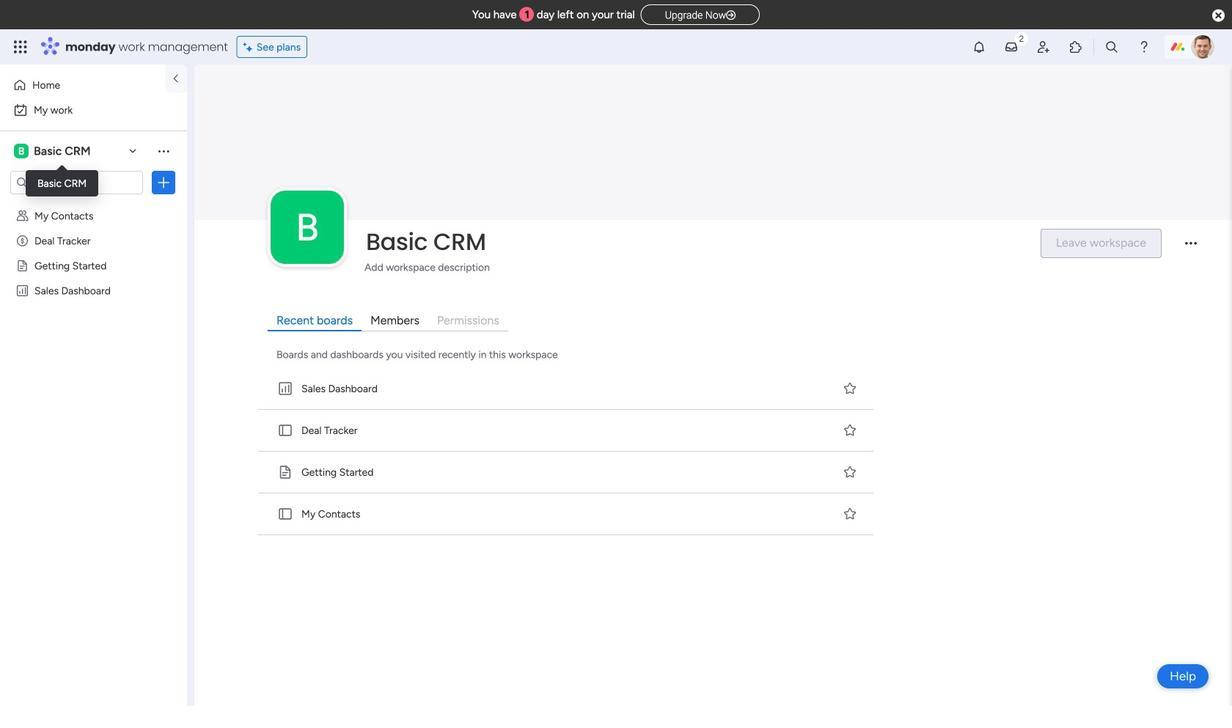 Task type: locate. For each thing, give the bounding box(es) containing it.
0 vertical spatial workspace image
[[14, 143, 29, 159]]

add to favorites image
[[843, 423, 858, 438], [843, 465, 858, 479], [843, 507, 858, 521]]

notifications image
[[972, 40, 987, 54]]

public board image
[[15, 259, 29, 273], [277, 506, 293, 522]]

2 public board image from the top
[[277, 464, 293, 480]]

0 horizontal spatial public dashboard image
[[15, 284, 29, 298]]

public board image
[[277, 423, 293, 439], [277, 464, 293, 480]]

0 horizontal spatial workspace image
[[14, 143, 29, 159]]

workspace selection element
[[14, 142, 93, 160]]

1 horizontal spatial public board image
[[277, 506, 293, 522]]

1 horizontal spatial public dashboard image
[[277, 381, 293, 397]]

1 public board image from the top
[[277, 423, 293, 439]]

0 horizontal spatial public board image
[[15, 259, 29, 273]]

Search in workspace field
[[31, 174, 123, 191]]

select product image
[[13, 40, 28, 54]]

0 vertical spatial option
[[9, 73, 156, 97]]

0 vertical spatial add to favorites image
[[843, 423, 858, 438]]

1 vertical spatial public board image
[[277, 464, 293, 480]]

1 vertical spatial public board image
[[277, 506, 293, 522]]

monday marketplace image
[[1069, 40, 1084, 54]]

3 add to favorites image from the top
[[843, 507, 858, 521]]

1 vertical spatial option
[[9, 98, 178, 122]]

0 vertical spatial public board image
[[277, 423, 293, 439]]

public board image for 1st add to favorites icon
[[277, 423, 293, 439]]

dapulse close image
[[1213, 8, 1225, 23]]

1 vertical spatial public dashboard image
[[277, 381, 293, 397]]

list box
[[0, 201, 187, 502]]

0 vertical spatial public dashboard image
[[15, 284, 29, 298]]

None field
[[362, 227, 1029, 257]]

dapulse rightstroke image
[[726, 10, 736, 21]]

workspace image
[[14, 143, 29, 159], [271, 191, 344, 264]]

option
[[9, 73, 156, 97], [9, 98, 178, 122], [0, 203, 187, 206]]

1 vertical spatial add to favorites image
[[843, 465, 858, 479]]

0 vertical spatial public board image
[[15, 259, 29, 273]]

1 vertical spatial workspace image
[[271, 191, 344, 264]]

search everything image
[[1105, 40, 1120, 54]]

2 vertical spatial add to favorites image
[[843, 507, 858, 521]]

public dashboard image
[[15, 284, 29, 298], [277, 381, 293, 397]]



Task type: describe. For each thing, give the bounding box(es) containing it.
update feed image
[[1004, 40, 1019, 54]]

public board image for second add to favorites icon from the bottom
[[277, 464, 293, 480]]

2 add to favorites image from the top
[[843, 465, 858, 479]]

quick search results list box
[[255, 368, 878, 536]]

options image
[[156, 175, 171, 190]]

see plans image
[[243, 39, 257, 55]]

help image
[[1137, 40, 1152, 54]]

1 add to favorites image from the top
[[843, 423, 858, 438]]

add to favorites image
[[843, 381, 858, 396]]

1 horizontal spatial workspace image
[[271, 191, 344, 264]]

terry turtle image
[[1192, 35, 1215, 59]]

invite members image
[[1037, 40, 1051, 54]]

2 image
[[1015, 30, 1029, 47]]

2 vertical spatial option
[[0, 203, 187, 206]]

workspace options image
[[156, 144, 171, 158]]

public board image inside "quick search results" list box
[[277, 506, 293, 522]]



Task type: vqa. For each thing, say whether or not it's contained in the screenshot.
v2 search icon
no



